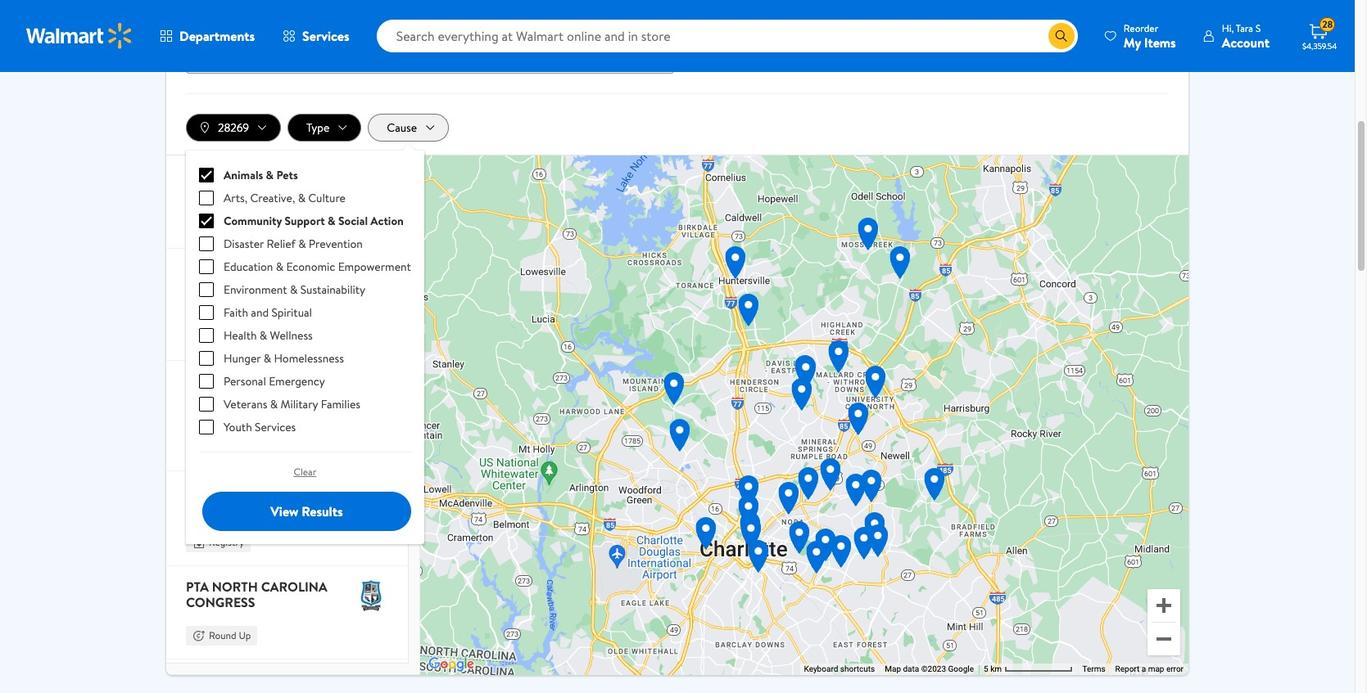 Task type: locate. For each thing, give the bounding box(es) containing it.
0 horizontal spatial social
[[300, 280, 329, 297]]

support up faith and spiritual
[[247, 280, 287, 297]]

1 vertical spatial community
[[186, 280, 244, 297]]

registry
[[209, 330, 244, 344], [209, 441, 244, 455], [209, 536, 244, 550]]

0 vertical spatial round up
[[209, 218, 251, 232]]

2 vertical spatial registry
[[209, 536, 244, 550]]

Animals & Pets checkbox
[[199, 168, 214, 183]]

reorder my items
[[1124, 21, 1176, 51]]

0 vertical spatial support
[[285, 213, 325, 230]]

hunger
[[224, 351, 261, 367], [186, 408, 223, 424], [186, 503, 223, 520]]

5 km
[[984, 666, 1004, 675]]

north
[[212, 579, 258, 597]]

support inside group
[[285, 213, 325, 230]]

services button
[[269, 16, 363, 56]]

wellness
[[270, 328, 313, 344]]

view
[[271, 503, 299, 521]]

1 vertical spatial hunger
[[186, 408, 223, 424]]

up down congress at the left of page
[[239, 629, 251, 643]]

carolinas
[[186, 182, 259, 200]]

action inside group
[[371, 213, 404, 230]]

1 vertical spatial registry
[[209, 441, 244, 455]]

community
[[224, 213, 282, 230], [186, 280, 244, 297]]

1 vertical spatial services
[[255, 420, 296, 436]]

homelessness
[[274, 351, 344, 367], [236, 408, 306, 424], [236, 503, 306, 520]]

1 horizontal spatial action
[[371, 213, 404, 230]]

a
[[1142, 666, 1146, 675]]

round up up disaster
[[209, 218, 251, 232]]

0 horizontal spatial services
[[255, 420, 296, 436]]

2 vertical spatial round
[[209, 629, 236, 643]]

hi, tara s account
[[1222, 21, 1270, 51]]

youth
[[224, 420, 252, 436]]

empowerment
[[338, 259, 411, 276]]

1 vertical spatial homelessness
[[236, 408, 306, 424]]

2 vertical spatial round up
[[209, 629, 251, 643]]

Disaster Relief & Prevention checkbox
[[199, 237, 214, 252]]

round up disaster relief & prevention "checkbox" on the left top of the page
[[209, 218, 236, 232]]

pta
[[186, 579, 209, 597]]

round for child
[[209, 218, 236, 232]]

box
[[232, 260, 259, 278]]

Youth Services checkbox
[[199, 421, 214, 435]]

child
[[237, 167, 276, 185]]

community inside green box solutions community support & social action
[[186, 280, 244, 297]]

veterans & military families
[[224, 397, 360, 413]]

©2023
[[921, 666, 946, 675]]

up up disaster
[[239, 218, 251, 232]]

Hunger & Homelessness checkbox
[[199, 352, 214, 366]]

view results
[[271, 503, 343, 521]]

cause
[[387, 120, 417, 136]]

0 vertical spatial community
[[224, 213, 282, 230]]

personal emergency
[[224, 374, 325, 390]]

1 registry from the top
[[209, 330, 244, 344]]

social
[[338, 213, 368, 230], [300, 280, 329, 297]]

outreach
[[293, 373, 364, 391]]

community inside group
[[224, 213, 282, 230]]

soul
[[186, 373, 220, 391]]

creative,
[[250, 190, 295, 207]]

pta north carolina congress
[[186, 579, 327, 612]]

2 vertical spatial up
[[239, 629, 251, 643]]

hunger down ministries
[[186, 408, 223, 424]]

disaster
[[224, 236, 264, 253]]

social up prevention
[[338, 213, 368, 230]]

search charity or registry name element
[[186, 7, 678, 74]]

Walmart Site-Wide search field
[[377, 20, 1078, 52]]

round up
[[209, 218, 251, 232], [280, 330, 322, 344], [209, 629, 251, 643]]

0 vertical spatial round
[[209, 218, 236, 232]]

1 horizontal spatial services
[[302, 27, 350, 45]]

bounds
[[210, 483, 264, 501]]

action up health & wellness option at the top left
[[186, 298, 219, 314]]

1 vertical spatial support
[[247, 280, 287, 297]]

0 vertical spatial services
[[302, 27, 350, 45]]

round
[[209, 218, 236, 232], [280, 330, 308, 344], [209, 629, 236, 643]]

2 registry from the top
[[209, 441, 244, 455]]

up down spiritual
[[310, 330, 322, 344]]

and
[[251, 305, 269, 321]]

faith
[[224, 305, 248, 321]]

support inside green box solutions community support & social action
[[247, 280, 287, 297]]

keyboard shortcuts
[[804, 666, 875, 675]]

veterans
[[224, 397, 267, 413]]

1 vertical spatial social
[[300, 280, 329, 297]]

social down the education & economic empowerment
[[300, 280, 329, 297]]

0 vertical spatial social
[[338, 213, 368, 230]]

hunger down health
[[224, 351, 261, 367]]

round up down spiritual
[[280, 330, 322, 344]]

3 registry from the top
[[209, 536, 244, 550]]

tara
[[1236, 21, 1254, 35]]

map region
[[420, 156, 1189, 676]]

&
[[266, 167, 274, 184], [298, 190, 306, 207], [328, 213, 336, 230], [298, 236, 306, 253], [276, 259, 284, 276], [289, 280, 297, 297], [290, 282, 298, 298], [260, 328, 267, 344], [264, 351, 271, 367], [270, 397, 278, 413], [226, 408, 234, 424], [226, 503, 234, 520]]

Community Support & Social Action checkbox
[[199, 214, 214, 229]]

up
[[239, 218, 251, 232], [310, 330, 322, 344], [239, 629, 251, 643]]

homelessness inside no bounds ii hunger & homelessness
[[236, 503, 306, 520]]

reorder
[[1124, 21, 1159, 35]]

items
[[1144, 33, 1176, 51]]

Faith and Spiritual checkbox
[[199, 306, 214, 321]]

hunger inside group
[[224, 351, 261, 367]]

2 vertical spatial hunger
[[186, 503, 223, 520]]

Search search field
[[377, 20, 1078, 52]]

error
[[1167, 666, 1184, 675]]

community up disaster
[[224, 213, 282, 230]]

carolina
[[261, 579, 327, 597]]

1 vertical spatial up
[[310, 330, 322, 344]]

round up hunger & homelessness
[[280, 330, 308, 344]]

Search charity or registry name text field
[[186, 28, 674, 74]]

up for carolina
[[239, 629, 251, 643]]

hunger down no
[[186, 503, 223, 520]]

action
[[371, 213, 404, 230], [186, 298, 219, 314]]

2 vertical spatial homelessness
[[236, 503, 306, 520]]

support
[[285, 213, 325, 230], [247, 280, 287, 297]]

ministries
[[186, 388, 257, 406]]

0 vertical spatial up
[[239, 218, 251, 232]]

1 vertical spatial round up
[[280, 330, 322, 344]]

community down green
[[186, 280, 244, 297]]

0 horizontal spatial action
[[186, 298, 219, 314]]

report
[[1116, 666, 1140, 675]]

round down congress at the left of page
[[209, 629, 236, 643]]

0 vertical spatial action
[[371, 213, 404, 230]]

action up empowerment
[[371, 213, 404, 230]]

group
[[199, 164, 411, 439]]

support up disaster relief & prevention
[[285, 213, 325, 230]]

arts, creative, & culture
[[224, 190, 346, 207]]

1 horizontal spatial social
[[338, 213, 368, 230]]

cause button
[[368, 114, 449, 142]]

Veterans & Military Families checkbox
[[199, 398, 214, 412]]

0 vertical spatial registry
[[209, 330, 244, 344]]

Arts, Creative, & Culture checkbox
[[199, 191, 214, 206]]

1 vertical spatial action
[[186, 298, 219, 314]]

0 vertical spatial hunger
[[224, 351, 261, 367]]

economic
[[286, 259, 335, 276]]

registry down youth
[[209, 441, 244, 455]]

round up down congress at the left of page
[[209, 629, 251, 643]]

registry down faith
[[209, 330, 244, 344]]

registry up north
[[209, 536, 244, 550]]

registry for community
[[209, 330, 244, 344]]

health & wellness
[[224, 328, 313, 344]]

search icon image
[[1055, 29, 1068, 43]]



Task type: vqa. For each thing, say whether or not it's contained in the screenshot.
Arts, Creative, & Culture "Option"
yes



Task type: describe. For each thing, give the bounding box(es) containing it.
data
[[903, 666, 919, 675]]

raise a child of the carolinas
[[186, 167, 324, 200]]

km
[[991, 666, 1002, 675]]

Education & Economic Empowerment checkbox
[[199, 260, 214, 275]]

28269 button
[[186, 114, 281, 142]]

hunger & homelessness
[[224, 351, 344, 367]]

google
[[948, 666, 974, 675]]

departments button
[[146, 16, 269, 56]]

s
[[1256, 21, 1261, 35]]

type button
[[288, 114, 362, 142]]

sustainability
[[300, 282, 365, 298]]

map
[[1148, 666, 1165, 675]]

families
[[321, 397, 360, 413]]

group containing animals & pets
[[199, 164, 411, 439]]

& inside no bounds ii hunger & homelessness
[[226, 503, 234, 520]]

arts,
[[224, 190, 247, 207]]

youth services
[[224, 420, 296, 436]]

shortcuts
[[840, 666, 875, 675]]

report a map error
[[1116, 666, 1184, 675]]

5 km button
[[979, 665, 1078, 676]]

raise
[[186, 167, 222, 185]]

28
[[1322, 17, 1333, 31]]

& inside green box solutions community support & social action
[[289, 280, 297, 297]]

social inside green box solutions community support & social action
[[300, 280, 329, 297]]

action inside green box solutions community support & social action
[[186, 298, 219, 314]]

relief
[[267, 236, 296, 253]]

round up for carolina
[[209, 629, 251, 643]]

registry for hunger
[[209, 536, 244, 550]]

hi,
[[1222, 21, 1234, 35]]

$4,359.54
[[1303, 40, 1337, 52]]

no
[[186, 483, 207, 501]]

health
[[224, 328, 257, 344]]

of
[[279, 167, 297, 185]]

my
[[1124, 33, 1141, 51]]

military
[[281, 397, 318, 413]]

account
[[1222, 33, 1270, 51]]

the
[[300, 167, 324, 185]]

culture
[[308, 190, 346, 207]]

education
[[224, 259, 273, 276]]

pets
[[276, 167, 298, 184]]

environment & sustainability
[[224, 282, 365, 298]]

clear
[[294, 466, 317, 480]]

environment
[[224, 282, 287, 298]]

a
[[225, 167, 234, 185]]

google image
[[424, 655, 478, 676]]

ii
[[268, 483, 275, 501]]

round for carolina
[[209, 629, 236, 643]]

departments
[[179, 27, 255, 45]]

solutions
[[262, 260, 334, 278]]

0 vertical spatial homelessness
[[274, 351, 344, 367]]

1 vertical spatial round
[[280, 330, 308, 344]]

personal
[[224, 374, 266, 390]]

up for child
[[239, 218, 251, 232]]

green
[[186, 260, 229, 278]]

disaster relief & prevention
[[224, 236, 363, 253]]

services inside group
[[255, 420, 296, 436]]

view results button
[[202, 493, 411, 532]]

homelessness inside the soul journers outreach ministries hunger & homelessness
[[236, 408, 306, 424]]

spiritual
[[272, 305, 312, 321]]

map data ©2023 google
[[885, 666, 974, 675]]

hunger inside no bounds ii hunger & homelessness
[[186, 503, 223, 520]]

type
[[306, 120, 330, 136]]

keyboard
[[804, 666, 838, 675]]

journers
[[222, 373, 290, 391]]

Personal Emergency checkbox
[[199, 375, 214, 389]]

terms
[[1083, 666, 1106, 675]]

round up for child
[[209, 218, 251, 232]]

prevention
[[309, 236, 363, 253]]

faith and spiritual
[[224, 305, 312, 321]]

green box solutions community support & social action
[[186, 260, 334, 314]]

congress
[[186, 594, 255, 612]]

animals & pets
[[224, 167, 298, 184]]

animals
[[224, 167, 263, 184]]

education & economic empowerment
[[224, 259, 411, 276]]

clear button
[[199, 460, 411, 486]]

walmart image
[[26, 23, 133, 49]]

registry for ministries
[[209, 441, 244, 455]]

& inside the soul journers outreach ministries hunger & homelessness
[[226, 408, 234, 424]]

hunger inside the soul journers outreach ministries hunger & homelessness
[[186, 408, 223, 424]]

Health & Wellness checkbox
[[199, 329, 214, 344]]

report a map error link
[[1116, 666, 1184, 675]]

no bounds ii hunger & homelessness
[[186, 483, 306, 520]]

28269
[[218, 120, 249, 136]]

soul journers outreach ministries hunger & homelessness
[[186, 373, 364, 424]]

Environment & Sustainability checkbox
[[199, 283, 214, 298]]

services inside popup button
[[302, 27, 350, 45]]

terms link
[[1083, 666, 1106, 675]]

results
[[302, 503, 343, 521]]

keyboard shortcuts button
[[804, 665, 875, 676]]

community support & social action
[[224, 213, 404, 230]]

5
[[984, 666, 989, 675]]



